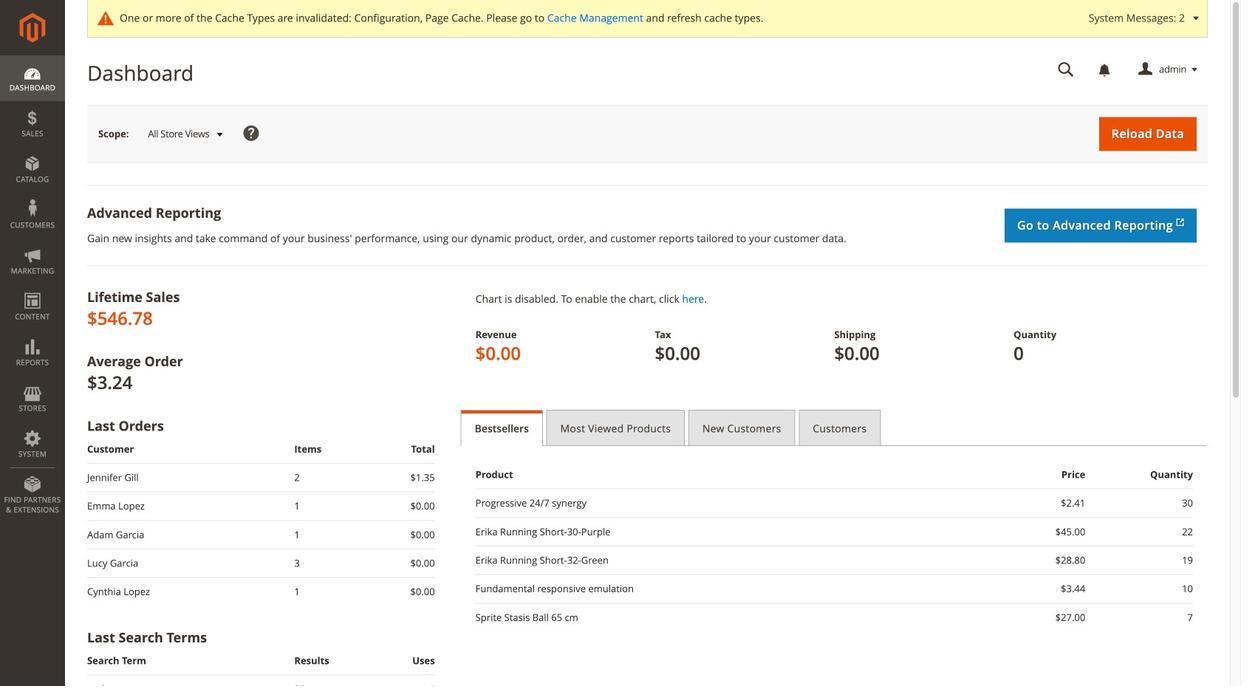 Task type: vqa. For each thing, say whether or not it's contained in the screenshot.
tab list
yes



Task type: locate. For each thing, give the bounding box(es) containing it.
None text field
[[1048, 57, 1085, 83]]

tab list
[[461, 410, 1208, 446]]

magento admin panel image
[[20, 13, 45, 43]]

menu bar
[[0, 55, 65, 522]]



